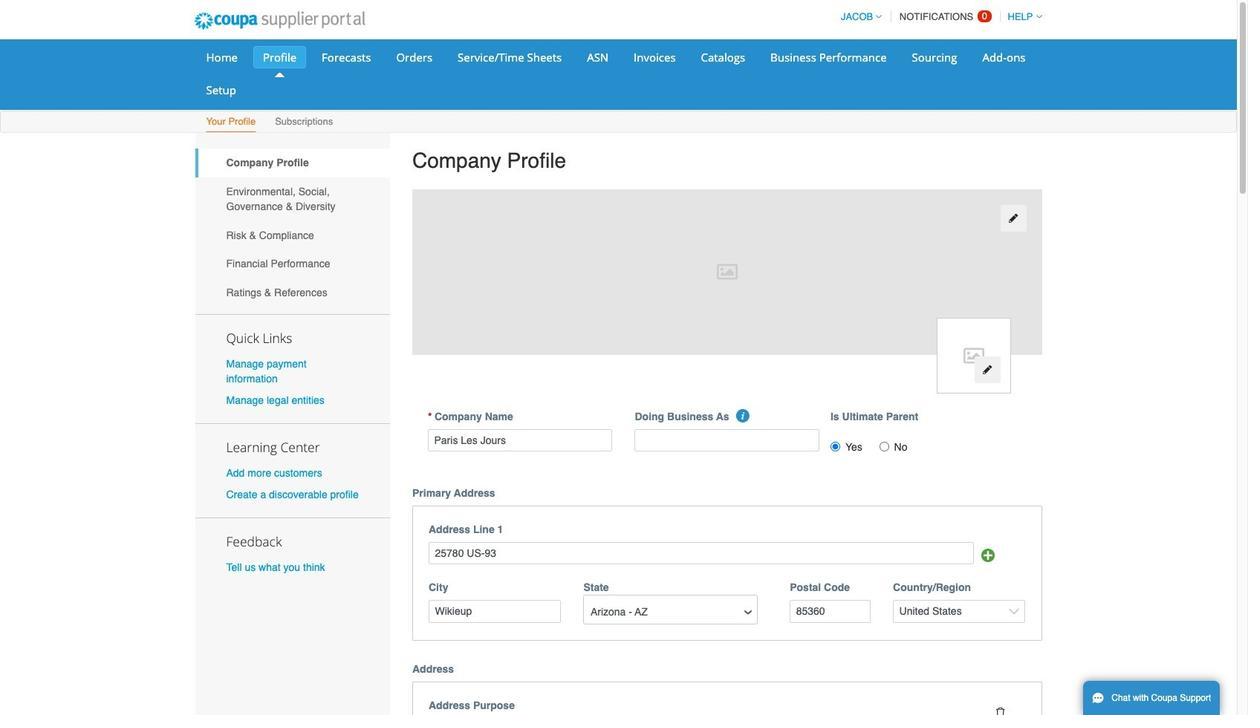 Task type: vqa. For each thing, say whether or not it's contained in the screenshot.
leftmost Change image
yes



Task type: locate. For each thing, give the bounding box(es) containing it.
change image image for logo
[[982, 365, 993, 375]]

change image image
[[1008, 213, 1019, 224], [982, 365, 993, 375]]

logo image
[[936, 318, 1011, 393]]

1 horizontal spatial change image image
[[1008, 213, 1019, 224]]

additional information image
[[736, 409, 750, 422]]

navigation
[[834, 2, 1042, 31]]

None radio
[[831, 442, 840, 451]]

coupa supplier portal image
[[184, 2, 375, 39]]

None text field
[[428, 429, 613, 452], [429, 600, 561, 623], [790, 600, 871, 623], [428, 429, 613, 452], [429, 600, 561, 623], [790, 600, 871, 623]]

1 vertical spatial change image image
[[982, 365, 993, 375]]

None text field
[[635, 429, 819, 452], [429, 542, 974, 565], [635, 429, 819, 452], [429, 542, 974, 565]]

0 horizontal spatial change image image
[[982, 365, 993, 375]]

0 vertical spatial change image image
[[1008, 213, 1019, 224]]

None radio
[[879, 442, 889, 451]]



Task type: describe. For each thing, give the bounding box(es) containing it.
Select an Option text field
[[585, 601, 757, 624]]

add image
[[982, 549, 995, 562]]

background image
[[412, 189, 1042, 355]]

remove image
[[995, 707, 1006, 715]]

change image image for background "image"
[[1008, 213, 1019, 224]]



